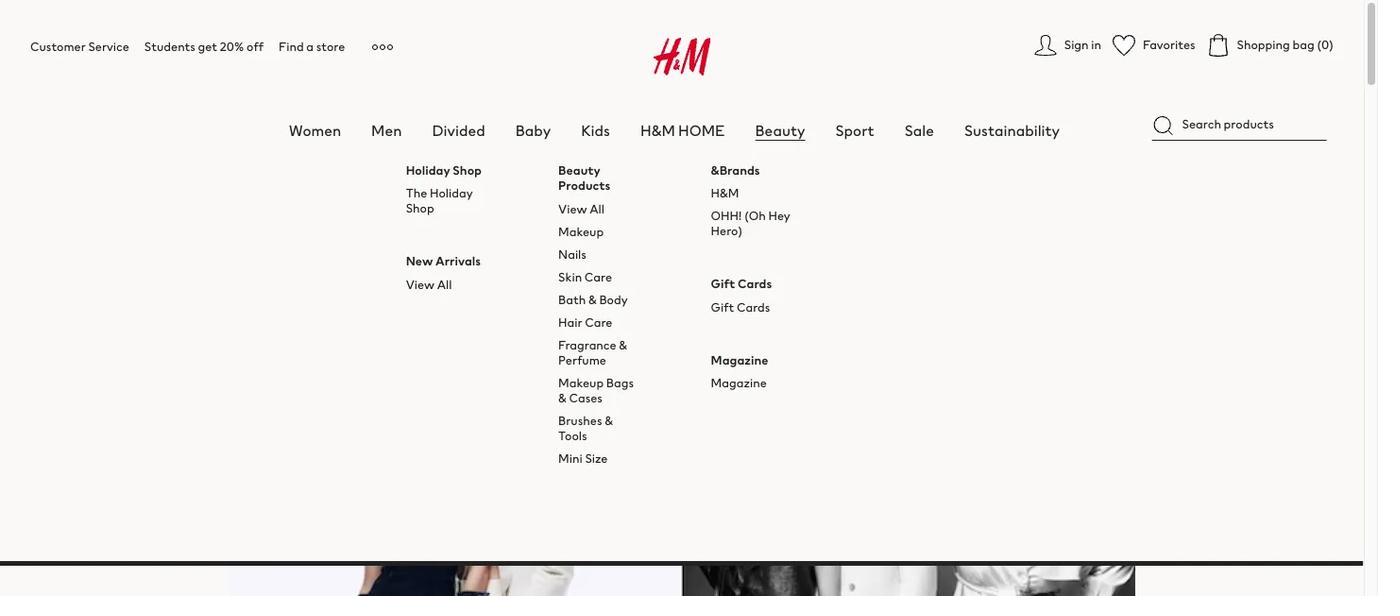 Task type: vqa. For each thing, say whether or not it's contained in the screenshot.
Read about how you can make your clothes last longer
no



Task type: describe. For each thing, give the bounding box(es) containing it.
bags
[[607, 374, 634, 392]]

(oh
[[745, 207, 766, 225]]

0 vertical spatial view all link
[[559, 200, 605, 218]]

up to 60% off select styles black friday deals not a member? join for free and save an extra 10%
[[518, 248, 847, 331]]

skin
[[559, 268, 582, 286]]

60%
[[591, 248, 646, 286]]

and
[[697, 316, 716, 331]]

women link
[[289, 119, 341, 142]]

shopping
[[1238, 36, 1291, 54]]

1 magazine from the top
[[711, 351, 769, 369]]

holiday shop the holiday shop
[[406, 162, 482, 218]]

sign
[[1065, 36, 1089, 54]]

customer service
[[30, 38, 129, 56]]

h&m left home
[[641, 119, 676, 142]]

nails link
[[559, 245, 587, 263]]

bath & body link
[[559, 291, 628, 309]]

off for 20%
[[247, 38, 264, 56]]

ohh!
[[711, 207, 742, 225]]

baby link
[[516, 119, 551, 142]]

shopping bag (0) link
[[1207, 34, 1334, 57]]

member
[[703, 184, 750, 202]]

cases
[[569, 389, 603, 407]]

Search products search field
[[1153, 110, 1328, 141]]

the holiday shop link
[[406, 185, 486, 218]]

deals
[[727, 278, 797, 317]]

kids link
[[581, 119, 610, 142]]

shipping
[[343, 184, 392, 202]]

0 vertical spatial care
[[585, 268, 612, 286]]

& right bath
[[589, 291, 597, 309]]

1 vertical spatial care
[[585, 313, 613, 331]]

styles
[[775, 248, 847, 286]]

new arrivals view all
[[406, 253, 481, 293]]

to
[[558, 248, 586, 286]]

bath
[[559, 291, 586, 309]]

mini size link
[[559, 449, 608, 467]]

10%
[[784, 316, 803, 331]]

select
[[695, 248, 769, 286]]

black
[[567, 278, 636, 317]]

save
[[718, 316, 739, 331]]

skin care link
[[559, 268, 612, 286]]

gift cards gift cards
[[711, 275, 772, 316]]

beauty for beauty products view all makeup nails skin care bath & body hair care fragrance & perfume makeup bags & cases brushes & tools mini size
[[559, 162, 601, 180]]

students
[[144, 38, 196, 56]]

(0)
[[1318, 36, 1334, 54]]

sale link
[[905, 119, 935, 142]]

a for h&m
[[662, 184, 670, 202]]

1 vertical spatial shop
[[406, 200, 434, 218]]

over
[[395, 184, 419, 202]]

magazine magazine
[[711, 351, 769, 392]]

products
[[559, 177, 611, 195]]

beauty link
[[756, 119, 806, 142]]

sustainability link
[[965, 119, 1060, 142]]

0 vertical spatial holiday
[[406, 162, 451, 180]]

perfume
[[559, 351, 607, 369]]

fragrance & perfume link
[[559, 336, 638, 369]]

beauty products view all makeup nails skin care bath & body hair care fragrance & perfume makeup bags & cases brushes & tools mini size
[[559, 162, 634, 467]]

mini
[[559, 449, 583, 467]]

free
[[676, 316, 695, 331]]

sustainability
[[965, 119, 1060, 142]]

join
[[638, 316, 657, 331]]

shopping bag (0)
[[1238, 36, 1334, 54]]

home
[[679, 119, 725, 142]]

campaign image image
[[229, 375, 1136, 596]]

&brands
[[711, 162, 760, 180]]

0 vertical spatial cards
[[738, 275, 772, 293]]

size
[[585, 449, 608, 467]]

view for beauty products
[[559, 200, 587, 218]]

find a store
[[279, 38, 345, 56]]

h&m inside &brands h&m ohh! (oh hey hero)
[[711, 185, 739, 202]]

baby
[[516, 119, 551, 142]]

&brands h&m ohh! (oh hey hero)
[[711, 162, 791, 240]]



Task type: locate. For each thing, give the bounding box(es) containing it.
cards
[[738, 275, 772, 293], [737, 298, 771, 316]]

makeup bags & cases link
[[559, 374, 638, 407]]

fragrance
[[559, 336, 617, 354]]

magazine up magazine link
[[711, 351, 769, 369]]

0 vertical spatial makeup
[[559, 223, 604, 241]]

1 vertical spatial magazine
[[711, 374, 767, 392]]

view inside new arrivals view all
[[406, 275, 435, 293]]

favorites link
[[1113, 34, 1196, 57]]

h&m home
[[641, 119, 725, 142]]

up
[[518, 248, 553, 286]]

favorites
[[1143, 36, 1196, 54]]

men link
[[372, 119, 402, 142]]

become a h&m member link
[[615, 184, 750, 202]]

care
[[585, 268, 612, 286], [585, 313, 613, 331]]

sign in
[[1065, 36, 1102, 54]]

1 horizontal spatial view
[[559, 200, 587, 218]]

hair
[[559, 313, 583, 331]]

0 vertical spatial all
[[590, 200, 605, 218]]

become
[[615, 184, 660, 202]]

hair care link
[[559, 313, 613, 331]]

1 makeup from the top
[[559, 223, 604, 241]]

for
[[660, 316, 674, 331]]

makeup link
[[559, 223, 604, 241]]

magazine inside magazine magazine
[[711, 374, 767, 392]]

1 vertical spatial a
[[662, 184, 670, 202]]

tools
[[559, 427, 588, 445]]

makeup
[[559, 223, 604, 241], [559, 374, 604, 392]]

& left cases
[[559, 389, 567, 407]]

view down the new
[[406, 275, 435, 293]]

view up makeup link
[[559, 200, 587, 218]]

makeup up nails link
[[559, 223, 604, 241]]

h&m link
[[711, 185, 739, 202]]

a for store
[[306, 38, 314, 56]]

off inside up to 60% off select styles black friday deals not a member? join for free and save an extra 10%
[[651, 248, 689, 286]]

gift left an
[[711, 298, 735, 316]]

shop
[[453, 162, 482, 180], [406, 200, 434, 218]]

gift
[[711, 275, 736, 293], [711, 298, 735, 316]]

h&m
[[641, 119, 676, 142], [672, 184, 700, 202], [711, 185, 739, 202]]

1 gift from the top
[[711, 275, 736, 293]]

beauty for beauty
[[756, 119, 806, 142]]

off
[[247, 38, 264, 56], [651, 248, 689, 286]]

free shipping over $40 link
[[315, 184, 444, 202]]

1 horizontal spatial view all link
[[559, 200, 605, 218]]

all for arrivals
[[437, 275, 452, 293]]

h&m home link
[[641, 119, 725, 142]]

nails
[[559, 245, 587, 263]]

all inside beauty products view all makeup nails skin care bath & body hair care fragrance & perfume makeup bags & cases brushes & tools mini size
[[590, 200, 605, 218]]

free shipping over $40
[[315, 184, 444, 202]]

0 horizontal spatial a
[[306, 38, 314, 56]]

magazine down an
[[711, 374, 767, 392]]

find a store link
[[279, 38, 345, 56]]

brushes
[[559, 412, 602, 430]]

women
[[289, 119, 341, 142]]

sign in button
[[1035, 34, 1102, 57]]

free
[[315, 184, 341, 202]]

view
[[559, 200, 587, 218], [406, 275, 435, 293]]

off for 60%
[[651, 248, 689, 286]]

holiday
[[406, 162, 451, 180], [430, 185, 473, 202]]

a
[[306, 38, 314, 56], [662, 184, 670, 202], [583, 316, 589, 331]]

1 vertical spatial cards
[[737, 298, 771, 316]]

get
[[198, 38, 217, 56]]

2 vertical spatial a
[[583, 316, 589, 331]]

gift cards link
[[711, 298, 771, 316]]

kids
[[581, 119, 610, 142]]

beauty inside beauty products view all makeup nails skin care bath & body hair care fragrance & perfume makeup bags & cases brushes & tools mini size
[[559, 162, 601, 180]]

1 horizontal spatial all
[[590, 200, 605, 218]]

care up bath & body link
[[585, 268, 612, 286]]

& down member?
[[619, 336, 628, 354]]

$40
[[422, 184, 444, 202]]

view all link down the new
[[406, 275, 452, 293]]

an
[[742, 316, 754, 331]]

header.primary.navigation element
[[0, 15, 1379, 566]]

all for products
[[590, 200, 605, 218]]

hero)
[[711, 222, 743, 240]]

a inside up to 60% off select styles black friday deals not a member? join for free and save an extra 10%
[[583, 316, 589, 331]]

1 vertical spatial off
[[651, 248, 689, 286]]

become a h&m member
[[615, 184, 750, 202]]

0 vertical spatial beauty
[[756, 119, 806, 142]]

hey
[[769, 207, 791, 225]]

2 magazine from the top
[[711, 374, 767, 392]]

body
[[600, 291, 628, 309]]

view all link up makeup link
[[559, 200, 605, 218]]

all down arrivals
[[437, 275, 452, 293]]

bag
[[1293, 36, 1315, 54]]

0 horizontal spatial view all link
[[406, 275, 452, 293]]

0 vertical spatial magazine
[[711, 351, 769, 369]]

magazine link
[[711, 374, 767, 392]]

0 vertical spatial shop
[[453, 162, 482, 180]]

students get 20% off
[[144, 38, 264, 56]]

beauty down kids
[[559, 162, 601, 180]]

view for new arrivals
[[406, 275, 435, 293]]

store
[[316, 38, 345, 56]]

sale
[[905, 119, 935, 142]]

all down 'products'
[[590, 200, 605, 218]]

1 vertical spatial beauty
[[559, 162, 601, 180]]

1 horizontal spatial beauty
[[756, 119, 806, 142]]

customer
[[30, 38, 86, 56]]

find
[[279, 38, 304, 56]]

1 vertical spatial all
[[437, 275, 452, 293]]

view all link
[[559, 200, 605, 218], [406, 275, 452, 293]]

off inside header.primary.navigation element
[[247, 38, 264, 56]]

in
[[1092, 36, 1102, 54]]

view inside beauty products view all makeup nails skin care bath & body hair care fragrance & perfume makeup bags & cases brushes & tools mini size
[[559, 200, 587, 218]]

divided
[[432, 119, 486, 142]]

2 gift from the top
[[711, 298, 735, 316]]

2 horizontal spatial a
[[662, 184, 670, 202]]

magazine
[[711, 351, 769, 369], [711, 374, 767, 392]]

20%
[[220, 38, 244, 56]]

beauty up &brands
[[756, 119, 806, 142]]

& right brushes
[[605, 412, 613, 430]]

1 horizontal spatial shop
[[453, 162, 482, 180]]

holiday right the
[[430, 185, 473, 202]]

service
[[88, 38, 129, 56]]

friday
[[642, 278, 722, 317]]

h&m image
[[654, 38, 711, 76]]

0 horizontal spatial off
[[247, 38, 264, 56]]

1 vertical spatial view
[[406, 275, 435, 293]]

1 horizontal spatial off
[[651, 248, 689, 286]]

a right become
[[662, 184, 670, 202]]

h&m left h&m link
[[672, 184, 700, 202]]

not
[[562, 316, 581, 331]]

makeup down perfume
[[559, 374, 604, 392]]

1 horizontal spatial a
[[583, 316, 589, 331]]

1 vertical spatial view all link
[[406, 275, 452, 293]]

brushes & tools link
[[559, 412, 638, 445]]

0 vertical spatial gift
[[711, 275, 736, 293]]

member?
[[591, 316, 635, 331]]

all inside new arrivals view all
[[437, 275, 452, 293]]

sport
[[836, 119, 875, 142]]

0 horizontal spatial shop
[[406, 200, 434, 218]]

a right find
[[306, 38, 314, 56]]

0 horizontal spatial all
[[437, 275, 452, 293]]

h&m up ohh!
[[711, 185, 739, 202]]

0 horizontal spatial beauty
[[559, 162, 601, 180]]

off right 20%
[[247, 38, 264, 56]]

2 makeup from the top
[[559, 374, 604, 392]]

1 vertical spatial gift
[[711, 298, 735, 316]]

ohh! (oh hey hero) link
[[711, 207, 791, 240]]

holiday up $40
[[406, 162, 451, 180]]

extra
[[756, 316, 782, 331]]

a right not
[[583, 316, 589, 331]]

care down bath & body link
[[585, 313, 613, 331]]

0 vertical spatial a
[[306, 38, 314, 56]]

off right 60%
[[651, 248, 689, 286]]

0 vertical spatial off
[[247, 38, 264, 56]]

men
[[372, 119, 402, 142]]

1 vertical spatial makeup
[[559, 374, 604, 392]]

0 horizontal spatial view
[[406, 275, 435, 293]]

gift up gift cards link
[[711, 275, 736, 293]]

customer service link
[[30, 38, 129, 56]]

1 vertical spatial holiday
[[430, 185, 473, 202]]

0 vertical spatial view
[[559, 200, 587, 218]]

divided link
[[432, 119, 486, 142]]

the
[[406, 185, 427, 202]]



